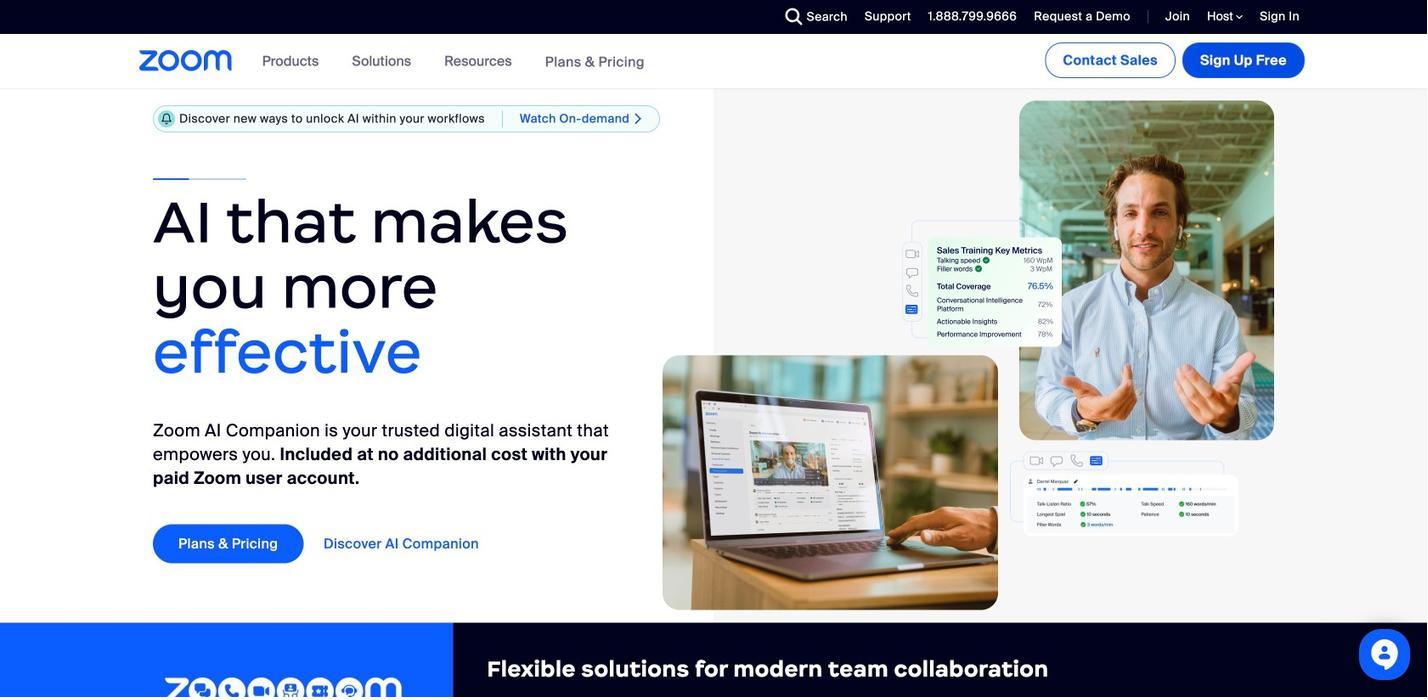Task type: describe. For each thing, give the bounding box(es) containing it.
product information navigation
[[249, 34, 657, 90]]



Task type: locate. For each thing, give the bounding box(es) containing it.
zoom interface icon image
[[726, 221, 1062, 347], [1010, 452, 1238, 537]]

1 vertical spatial zoom interface icon image
[[1010, 452, 1238, 537]]

zoom logo image
[[139, 50, 232, 71]]

main content
[[0, 34, 1427, 697]]

banner
[[119, 34, 1308, 90]]

0 vertical spatial zoom interface icon image
[[726, 221, 1062, 347]]

meetings navigation
[[1042, 34, 1308, 82]]

zoom unified communication platform image
[[164, 678, 402, 697]]

right image
[[630, 112, 647, 126]]



Task type: vqa. For each thing, say whether or not it's contained in the screenshot.
Product Information navigation
yes



